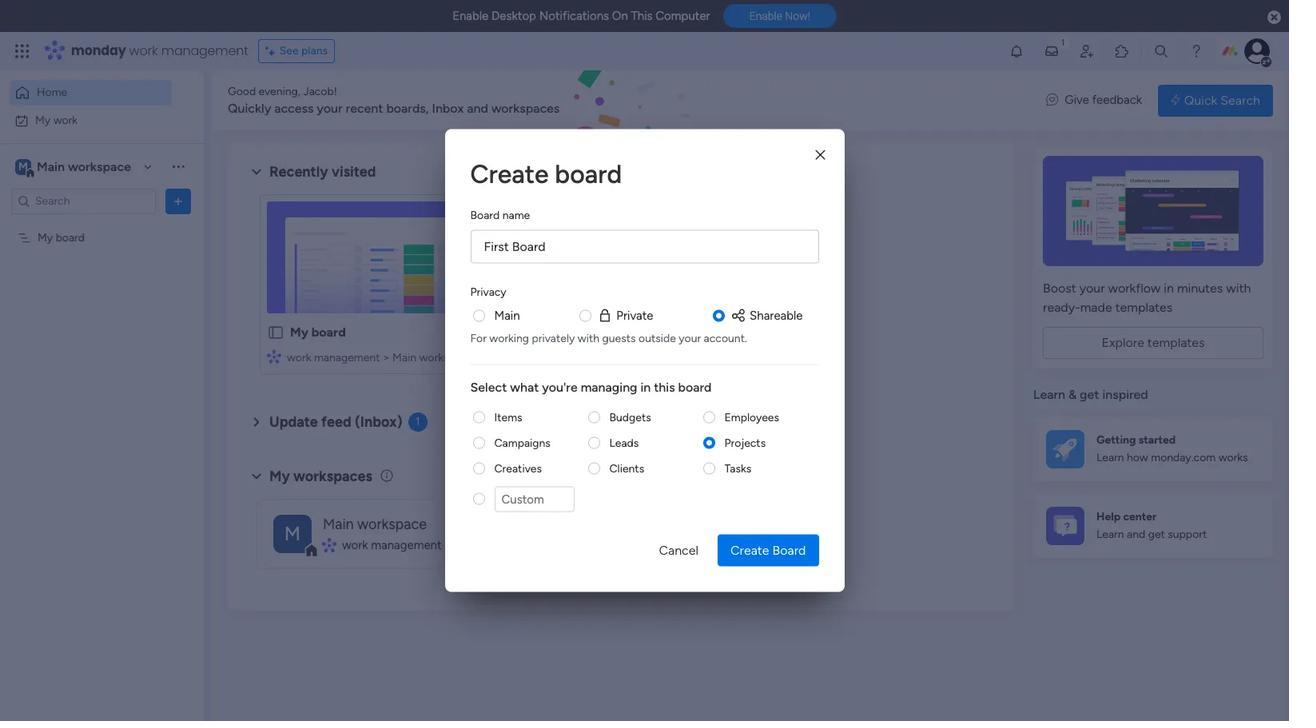 Task type: vqa. For each thing, say whether or not it's contained in the screenshot.
'feed'
yes



Task type: locate. For each thing, give the bounding box(es) containing it.
my board
[[38, 231, 85, 244], [290, 325, 346, 340]]

1 vertical spatial with
[[578, 331, 600, 345]]

1 horizontal spatial enable
[[750, 10, 783, 23]]

1 horizontal spatial with
[[1227, 281, 1252, 296]]

v2 user feedback image
[[1047, 91, 1059, 109]]

explore templates
[[1102, 335, 1205, 350]]

my down home
[[35, 113, 51, 127]]

work inside button
[[53, 113, 78, 127]]

getting started learn how monday.com works
[[1097, 433, 1248, 465]]

learn left &
[[1034, 387, 1066, 402]]

main down my work
[[37, 159, 65, 174]]

projects
[[725, 436, 766, 449]]

0 vertical spatial main workspace
[[37, 159, 131, 174]]

select product image
[[14, 43, 30, 59]]

learn down getting
[[1097, 451, 1125, 465]]

private button
[[597, 307, 654, 325]]

work
[[129, 42, 158, 60], [53, 113, 78, 127], [287, 351, 311, 365], [342, 538, 368, 552]]

open update feed (inbox) image
[[247, 413, 266, 432]]

0 horizontal spatial in
[[641, 379, 651, 394]]

get inside help center learn and get support
[[1149, 528, 1165, 541]]

0 horizontal spatial my board
[[38, 231, 85, 244]]

1 horizontal spatial and
[[1127, 528, 1146, 541]]

select what you're managing in this board option group
[[470, 409, 819, 522]]

0 horizontal spatial board
[[470, 208, 500, 222]]

1 horizontal spatial my board
[[290, 325, 346, 340]]

jacob simon image
[[1245, 38, 1270, 64]]

0 vertical spatial your
[[317, 101, 343, 116]]

my down search in workspace field
[[38, 231, 53, 244]]

m inside workspace selection element
[[18, 159, 28, 173]]

create for create board
[[470, 159, 549, 189]]

templates down workflow
[[1116, 300, 1173, 315]]

create inside 'heading'
[[470, 159, 549, 189]]

1 vertical spatial board
[[773, 542, 806, 558]]

m
[[18, 159, 28, 173], [284, 522, 301, 545]]

main workspace up search in workspace field
[[37, 159, 131, 174]]

close recently visited image
[[247, 162, 266, 181]]

component image
[[267, 349, 281, 363]]

management up good
[[161, 42, 248, 60]]

0 horizontal spatial workspace image
[[15, 158, 31, 175]]

your inside good evening, jacob! quickly access your recent boards, inbox and workspaces
[[317, 101, 343, 116]]

close image
[[816, 149, 825, 161]]

templates right explore
[[1148, 335, 1205, 350]]

2 vertical spatial management
[[371, 538, 442, 552]]

0 vertical spatial templates
[[1116, 300, 1173, 315]]

work right monday
[[129, 42, 158, 60]]

with right minutes
[[1227, 281, 1252, 296]]

notifications
[[539, 9, 609, 23]]

1 vertical spatial in
[[641, 379, 651, 394]]

1 horizontal spatial in
[[1164, 281, 1174, 296]]

1 vertical spatial workspace image
[[273, 514, 312, 553]]

my
[[35, 113, 51, 127], [38, 231, 53, 244], [290, 325, 309, 340], [269, 467, 290, 485]]

learn
[[1034, 387, 1066, 402], [1097, 451, 1125, 465], [1097, 528, 1125, 541]]

my workspaces
[[269, 467, 372, 485]]

guests
[[602, 331, 636, 345]]

workspace up search in workspace field
[[68, 159, 131, 174]]

my right close my workspaces image
[[269, 467, 290, 485]]

workspace down "for"
[[419, 351, 473, 365]]

0 vertical spatial in
[[1164, 281, 1174, 296]]

get right &
[[1080, 387, 1100, 402]]

boost
[[1043, 281, 1077, 296]]

public board image
[[267, 324, 285, 341]]

2 vertical spatial learn
[[1097, 528, 1125, 541]]

center
[[1124, 510, 1157, 523]]

0 vertical spatial workspaces
[[491, 101, 560, 116]]

1 horizontal spatial workspace image
[[273, 514, 312, 553]]

minutes
[[1178, 281, 1223, 296]]

0 horizontal spatial m
[[18, 159, 28, 173]]

management
[[161, 42, 248, 60], [314, 351, 380, 365], [371, 538, 442, 552]]

what
[[510, 379, 539, 394]]

management left >
[[314, 351, 380, 365]]

my inside button
[[35, 113, 51, 127]]

privately
[[532, 331, 575, 345]]

main
[[37, 159, 65, 174], [494, 308, 520, 323], [393, 351, 417, 365], [323, 515, 354, 533]]

with left the "guests"
[[578, 331, 600, 345]]

now!
[[785, 10, 811, 23]]

1 horizontal spatial m
[[284, 522, 301, 545]]

privacy heading
[[470, 283, 506, 300]]

my work button
[[10, 108, 172, 133]]

0 vertical spatial create
[[470, 159, 549, 189]]

privacy element
[[470, 307, 819, 345]]

learn inside getting started learn how monday.com works
[[1097, 451, 1125, 465]]

0 horizontal spatial with
[[578, 331, 600, 345]]

create inside button
[[731, 542, 770, 558]]

getting
[[1097, 433, 1136, 447]]

support
[[1168, 528, 1207, 541]]

0 vertical spatial workspace image
[[15, 158, 31, 175]]

and down center
[[1127, 528, 1146, 541]]

workspaces down update feed (inbox)
[[293, 467, 372, 485]]

main workspace
[[37, 159, 131, 174], [323, 515, 427, 533]]

management right component icon
[[371, 538, 442, 552]]

enable desktop notifications on this computer
[[453, 9, 710, 23]]

create right 'cancel'
[[731, 542, 770, 558]]

1 vertical spatial create
[[731, 542, 770, 558]]

create board
[[470, 159, 622, 189]]

1 horizontal spatial main workspace
[[323, 515, 427, 533]]

2 vertical spatial workspace
[[357, 515, 427, 533]]

inbox
[[432, 101, 464, 116]]

inbox image
[[1044, 43, 1060, 59]]

1 horizontal spatial get
[[1149, 528, 1165, 541]]

update feed (inbox)
[[269, 413, 403, 431]]

my inside list box
[[38, 231, 53, 244]]

0 horizontal spatial enable
[[453, 9, 489, 23]]

select what you're managing in this board
[[470, 379, 712, 394]]

1 vertical spatial templates
[[1148, 335, 1205, 350]]

workspaces up create board
[[491, 101, 560, 116]]

campaigns
[[494, 436, 551, 449]]

boost your workflow in minutes with ready-made templates
[[1043, 281, 1252, 315]]

templates inside boost your workflow in minutes with ready-made templates
[[1116, 300, 1173, 315]]

my board inside list box
[[38, 231, 85, 244]]

>
[[383, 351, 390, 365]]

workspaces inside good evening, jacob! quickly access your recent boards, inbox and workspaces
[[491, 101, 560, 116]]

0 vertical spatial board
[[470, 208, 500, 222]]

board name heading
[[470, 207, 530, 223]]

0 vertical spatial my board
[[38, 231, 85, 244]]

with
[[1227, 281, 1252, 296], [578, 331, 600, 345]]

managing
[[581, 379, 638, 394]]

enable
[[453, 9, 489, 23], [750, 10, 783, 23]]

0 vertical spatial get
[[1080, 387, 1100, 402]]

board
[[555, 159, 622, 189], [56, 231, 85, 244], [312, 325, 346, 340], [678, 379, 712, 394]]

1 vertical spatial get
[[1149, 528, 1165, 541]]

my board right public board icon
[[290, 325, 346, 340]]

enable left now!
[[750, 10, 783, 23]]

your right outside
[[679, 331, 701, 345]]

0 vertical spatial workspace
[[68, 159, 131, 174]]

0 vertical spatial and
[[467, 101, 488, 116]]

and right "inbox"
[[467, 101, 488, 116]]

0 horizontal spatial main workspace
[[37, 159, 131, 174]]

2 vertical spatial your
[[679, 331, 701, 345]]

monday
[[71, 42, 126, 60]]

option
[[0, 223, 204, 226]]

0 horizontal spatial create
[[470, 159, 549, 189]]

2 horizontal spatial your
[[1080, 281, 1105, 296]]

0 vertical spatial m
[[18, 159, 28, 173]]

outside
[[639, 331, 676, 345]]

1 horizontal spatial board
[[773, 542, 806, 558]]

this
[[631, 9, 653, 23]]

1 vertical spatial learn
[[1097, 451, 1125, 465]]

1 vertical spatial and
[[1127, 528, 1146, 541]]

desktop
[[492, 9, 536, 23]]

shareable button
[[731, 307, 803, 325]]

create up name
[[470, 159, 549, 189]]

in
[[1164, 281, 1174, 296], [641, 379, 651, 394]]

0 vertical spatial with
[[1227, 281, 1252, 296]]

get down center
[[1149, 528, 1165, 541]]

in inside heading
[[641, 379, 651, 394]]

quick
[[1185, 92, 1218, 108]]

with inside boost your workflow in minutes with ready-made templates
[[1227, 281, 1252, 296]]

name
[[503, 208, 530, 222]]

and inside help center learn and get support
[[1127, 528, 1146, 541]]

learn for getting
[[1097, 451, 1125, 465]]

good
[[228, 85, 256, 98]]

home
[[37, 86, 67, 99]]

0 horizontal spatial and
[[467, 101, 488, 116]]

quickly
[[228, 101, 271, 116]]

workspace up work management
[[357, 515, 427, 533]]

main up component icon
[[323, 515, 354, 533]]

1 horizontal spatial create
[[731, 542, 770, 558]]

templates
[[1116, 300, 1173, 315], [1148, 335, 1205, 350]]

my board list box
[[0, 221, 204, 467]]

main workspace up work management
[[323, 515, 427, 533]]

enable inside button
[[750, 10, 783, 23]]

private
[[617, 308, 654, 323]]

recent
[[346, 101, 383, 116]]

learn down help on the bottom right of page
[[1097, 528, 1125, 541]]

learn inside help center learn and get support
[[1097, 528, 1125, 541]]

enable now!
[[750, 10, 811, 23]]

your down jacob! at top left
[[317, 101, 343, 116]]

enable left desktop
[[453, 9, 489, 23]]

1 horizontal spatial your
[[679, 331, 701, 345]]

1 horizontal spatial workspaces
[[491, 101, 560, 116]]

0 horizontal spatial workspaces
[[293, 467, 372, 485]]

in left minutes
[[1164, 281, 1174, 296]]

create
[[470, 159, 549, 189], [731, 542, 770, 558]]

main up the working
[[494, 308, 520, 323]]

my right public board icon
[[290, 325, 309, 340]]

in left this
[[641, 379, 651, 394]]

get
[[1080, 387, 1100, 402], [1149, 528, 1165, 541]]

1 vertical spatial your
[[1080, 281, 1105, 296]]

my board down search in workspace field
[[38, 231, 85, 244]]

create board heading
[[470, 155, 819, 193]]

work right component image
[[287, 351, 311, 365]]

1 vertical spatial management
[[314, 351, 380, 365]]

workspace image
[[15, 158, 31, 175], [273, 514, 312, 553]]

leads
[[610, 436, 639, 449]]

plans
[[301, 44, 328, 58]]

your up made
[[1080, 281, 1105, 296]]

give
[[1065, 93, 1090, 107]]

you're
[[542, 379, 578, 394]]

work down home
[[53, 113, 78, 127]]

board name
[[470, 208, 530, 222]]

workspace selection element
[[15, 157, 134, 178]]

0 horizontal spatial your
[[317, 101, 343, 116]]



Task type: describe. For each thing, give the bounding box(es) containing it.
dapulse close image
[[1268, 10, 1282, 26]]

enable for enable now!
[[750, 10, 783, 23]]

main inside privacy element
[[494, 308, 520, 323]]

board inside board name "heading"
[[470, 208, 500, 222]]

apps image
[[1114, 43, 1130, 59]]

board inside 'heading'
[[555, 159, 622, 189]]

help
[[1097, 510, 1121, 523]]

how
[[1127, 451, 1149, 465]]

works
[[1219, 451, 1248, 465]]

cancel button
[[646, 534, 712, 566]]

see
[[280, 44, 299, 58]]

main inside workspace selection element
[[37, 159, 65, 174]]

this
[[654, 379, 675, 394]]

your inside privacy element
[[679, 331, 701, 345]]

ready-
[[1043, 300, 1081, 315]]

search everything image
[[1154, 43, 1170, 59]]

see plans button
[[258, 39, 335, 63]]

Board name field
[[470, 230, 819, 263]]

monday work management
[[71, 42, 248, 60]]

1 vertical spatial workspaces
[[293, 467, 372, 485]]

enable for enable desktop notifications on this computer
[[453, 9, 489, 23]]

1 vertical spatial workspace
[[419, 351, 473, 365]]

good evening, jacob! quickly access your recent boards, inbox and workspaces
[[228, 85, 560, 116]]

learn for help
[[1097, 528, 1125, 541]]

give feedback
[[1065, 93, 1143, 107]]

1 vertical spatial my board
[[290, 325, 346, 340]]

invite members image
[[1079, 43, 1095, 59]]

budgets
[[610, 410, 651, 424]]

templates inside 'explore templates' button
[[1148, 335, 1205, 350]]

in inside boost your workflow in minutes with ready-made templates
[[1164, 281, 1174, 296]]

working
[[490, 331, 529, 345]]

Custom field
[[494, 486, 574, 512]]

with inside privacy element
[[578, 331, 600, 345]]

1
[[416, 415, 420, 429]]

0 vertical spatial learn
[[1034, 387, 1066, 402]]

shareable
[[750, 308, 803, 323]]

cancel
[[659, 542, 699, 558]]

0 vertical spatial management
[[161, 42, 248, 60]]

help center learn and get support
[[1097, 510, 1207, 541]]

creatives
[[494, 461, 542, 475]]

feedback
[[1093, 93, 1143, 107]]

management for work management > main workspace
[[314, 351, 380, 365]]

getting started element
[[1034, 417, 1274, 481]]

1 vertical spatial m
[[284, 522, 301, 545]]

close my workspaces image
[[247, 467, 266, 486]]

create board
[[731, 542, 806, 558]]

feed
[[321, 413, 351, 431]]

my work
[[35, 113, 78, 127]]

main workspace inside workspace selection element
[[37, 159, 131, 174]]

on
[[612, 9, 628, 23]]

update
[[269, 413, 318, 431]]

(inbox)
[[355, 413, 403, 431]]

enable now! button
[[723, 4, 837, 28]]

made
[[1081, 300, 1113, 315]]

visited
[[332, 163, 376, 181]]

work management
[[342, 538, 442, 552]]

employees
[[725, 410, 779, 424]]

monday.com
[[1151, 451, 1216, 465]]

board inside list box
[[56, 231, 85, 244]]

board inside heading
[[678, 379, 712, 394]]

notifications image
[[1009, 43, 1025, 59]]

quick search
[[1185, 92, 1261, 108]]

account.
[[704, 331, 747, 345]]

management for work management
[[371, 538, 442, 552]]

for working privately with guests outside your account.
[[470, 331, 747, 345]]

access
[[274, 101, 314, 116]]

see plans
[[280, 44, 328, 58]]

search
[[1221, 92, 1261, 108]]

create board button
[[718, 534, 819, 566]]

tasks
[[725, 461, 752, 475]]

&
[[1069, 387, 1077, 402]]

for
[[470, 331, 487, 345]]

and inside good evening, jacob! quickly access your recent boards, inbox and workspaces
[[467, 101, 488, 116]]

work right component icon
[[342, 538, 368, 552]]

work management > main workspace
[[287, 351, 473, 365]]

learn & get inspired
[[1034, 387, 1149, 402]]

recently visited
[[269, 163, 376, 181]]

v2 bolt switch image
[[1171, 92, 1181, 109]]

templates image image
[[1048, 156, 1259, 266]]

help center element
[[1034, 494, 1274, 558]]

Search in workspace field
[[34, 192, 134, 210]]

explore
[[1102, 335, 1145, 350]]

recently
[[269, 163, 328, 181]]

inspired
[[1103, 387, 1149, 402]]

0 horizontal spatial get
[[1080, 387, 1100, 402]]

help image
[[1189, 43, 1205, 59]]

select
[[470, 379, 507, 394]]

home button
[[10, 80, 172, 106]]

1 vertical spatial main workspace
[[323, 515, 427, 533]]

main button
[[494, 307, 520, 325]]

create for create board
[[731, 542, 770, 558]]

evening,
[[259, 85, 301, 98]]

quick search button
[[1159, 84, 1274, 116]]

privacy
[[470, 285, 506, 299]]

component image
[[323, 538, 337, 552]]

jacob!
[[303, 85, 337, 98]]

1 image
[[1056, 33, 1071, 51]]

main right >
[[393, 351, 417, 365]]

board inside create board button
[[773, 542, 806, 558]]

items
[[494, 410, 523, 424]]

clients
[[610, 461, 645, 475]]

explore templates button
[[1043, 327, 1264, 359]]

computer
[[656, 9, 710, 23]]

started
[[1139, 433, 1176, 447]]

your inside boost your workflow in minutes with ready-made templates
[[1080, 281, 1105, 296]]

select what you're managing in this board heading
[[470, 377, 819, 397]]

boards,
[[386, 101, 429, 116]]



